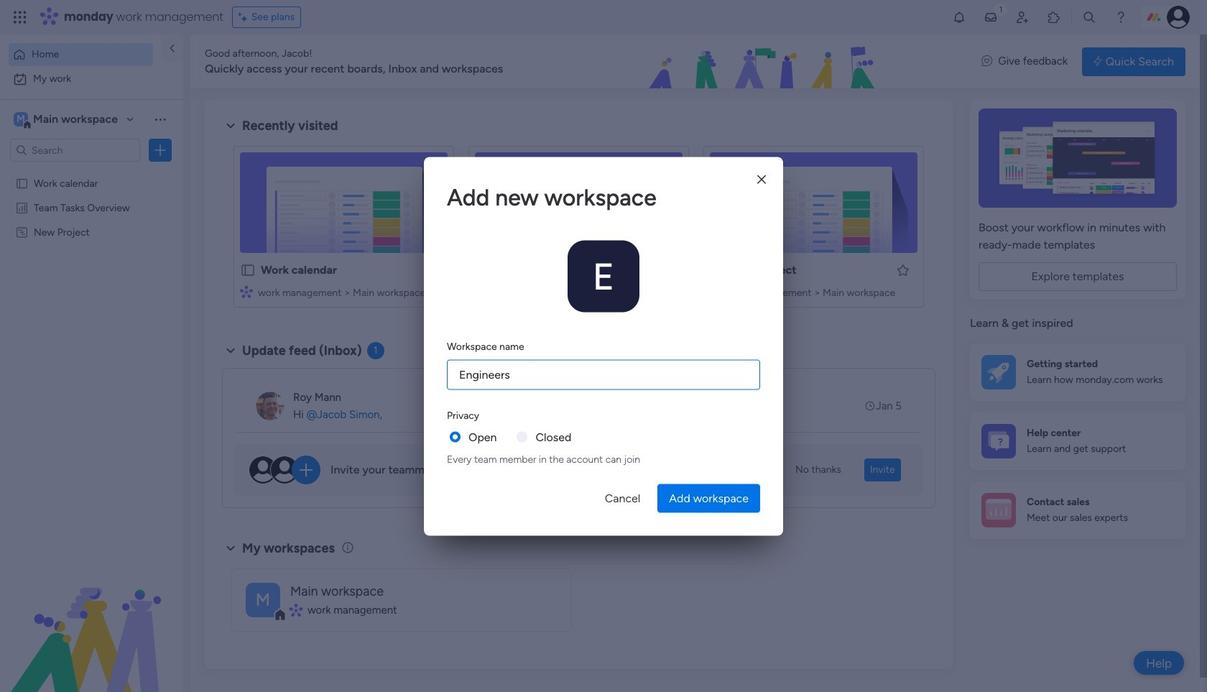 Task type: describe. For each thing, give the bounding box(es) containing it.
quick search results list box
[[222, 134, 936, 325]]

close my workspaces image
[[222, 540, 239, 557]]

1 element
[[367, 342, 384, 360]]

see plans image
[[239, 9, 251, 25]]

search everything image
[[1083, 10, 1097, 24]]

templates image image
[[984, 109, 1173, 208]]

component image inside the quick search results list box
[[240, 285, 253, 298]]

1 horizontal spatial component image
[[290, 604, 303, 617]]

2 heading from the top
[[447, 339, 525, 354]]

help image
[[1115, 10, 1129, 24]]

select product image
[[13, 10, 27, 24]]

close update feed (inbox) image
[[222, 342, 239, 360]]

invite members image
[[1016, 10, 1030, 24]]

notifications image
[[953, 10, 967, 24]]

0 horizontal spatial workspace image
[[14, 111, 28, 127]]

2 vertical spatial option
[[0, 170, 183, 173]]

getting started element
[[971, 343, 1186, 401]]



Task type: vqa. For each thing, say whether or not it's contained in the screenshot.
topmost heading
yes



Task type: locate. For each thing, give the bounding box(es) containing it.
0 vertical spatial heading
[[447, 180, 761, 214]]

2 vertical spatial heading
[[447, 408, 480, 423]]

workspace image
[[568, 240, 640, 312]]

1 heading from the top
[[447, 180, 761, 214]]

help center element
[[971, 412, 1186, 470]]

1 vertical spatial lottie animation image
[[0, 547, 183, 692]]

monday marketplace image
[[1048, 10, 1062, 24]]

0 horizontal spatial lottie animation element
[[0, 547, 183, 692]]

0 vertical spatial component image
[[240, 285, 253, 298]]

workspace image
[[14, 111, 28, 127], [246, 583, 280, 617]]

1 vertical spatial lottie animation element
[[0, 547, 183, 692]]

roy mann image
[[256, 392, 285, 421]]

public dashboard image
[[15, 201, 29, 214]]

1 image
[[995, 1, 1008, 17]]

v2 bolt switch image
[[1094, 54, 1103, 69]]

contact sales element
[[971, 481, 1186, 539]]

lottie animation image
[[564, 35, 968, 89], [0, 547, 183, 692]]

1 horizontal spatial lottie animation image
[[564, 35, 968, 89]]

0 horizontal spatial lottie animation image
[[0, 547, 183, 692]]

heading
[[447, 180, 761, 214], [447, 339, 525, 354], [447, 408, 480, 423]]

3 heading from the top
[[447, 408, 480, 423]]

component image
[[240, 285, 253, 298], [290, 604, 303, 617]]

add to favorites image
[[897, 263, 911, 277]]

v2 user feedback image
[[982, 53, 993, 70]]

0 vertical spatial lottie animation element
[[564, 35, 968, 89]]

Choose a name for your workspace field
[[447, 360, 761, 390]]

0 vertical spatial lottie animation image
[[564, 35, 968, 89]]

update feed image
[[984, 10, 999, 24]]

1 horizontal spatial lottie animation element
[[564, 35, 968, 89]]

1 horizontal spatial workspace image
[[246, 583, 280, 617]]

0 horizontal spatial component image
[[240, 285, 253, 298]]

lottie animation element
[[564, 35, 968, 89], [0, 547, 183, 692]]

public board image
[[15, 176, 29, 190]]

Search in workspace field
[[30, 142, 120, 159]]

1 vertical spatial heading
[[447, 339, 525, 354]]

jacob simon image
[[1168, 6, 1191, 29]]

1 vertical spatial component image
[[290, 604, 303, 617]]

1 vertical spatial option
[[9, 68, 175, 91]]

option
[[9, 43, 153, 66], [9, 68, 175, 91], [0, 170, 183, 173]]

1 vertical spatial workspace image
[[246, 583, 280, 617]]

list box
[[0, 168, 183, 438]]

0 vertical spatial option
[[9, 43, 153, 66]]

public board image
[[240, 262, 256, 278]]

close recently visited image
[[222, 117, 239, 134]]

workspace selection element
[[14, 111, 120, 129]]

0 vertical spatial workspace image
[[14, 111, 28, 127]]

close image
[[758, 174, 767, 185]]



